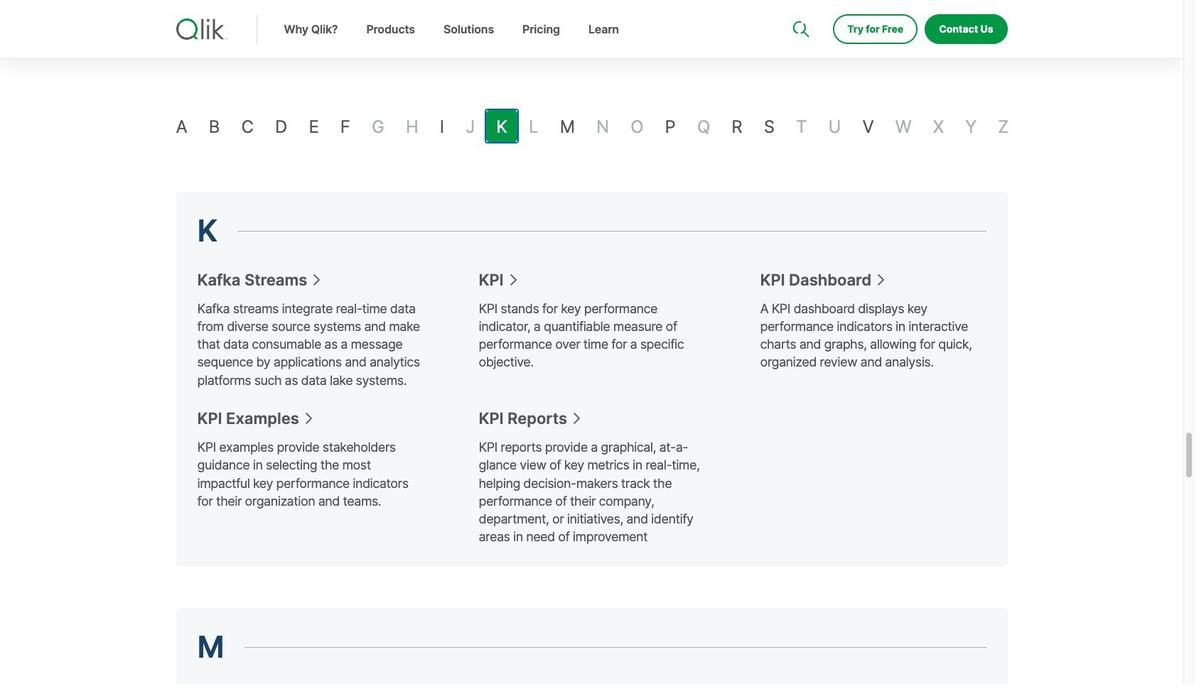 Task type: vqa. For each thing, say whether or not it's contained in the screenshot.
'Qlik' image
yes



Task type: describe. For each thing, give the bounding box(es) containing it.
company image
[[877, 0, 888, 11]]



Task type: locate. For each thing, give the bounding box(es) containing it.
qlik image
[[176, 18, 227, 40]]

support image
[[794, 0, 806, 11]]



